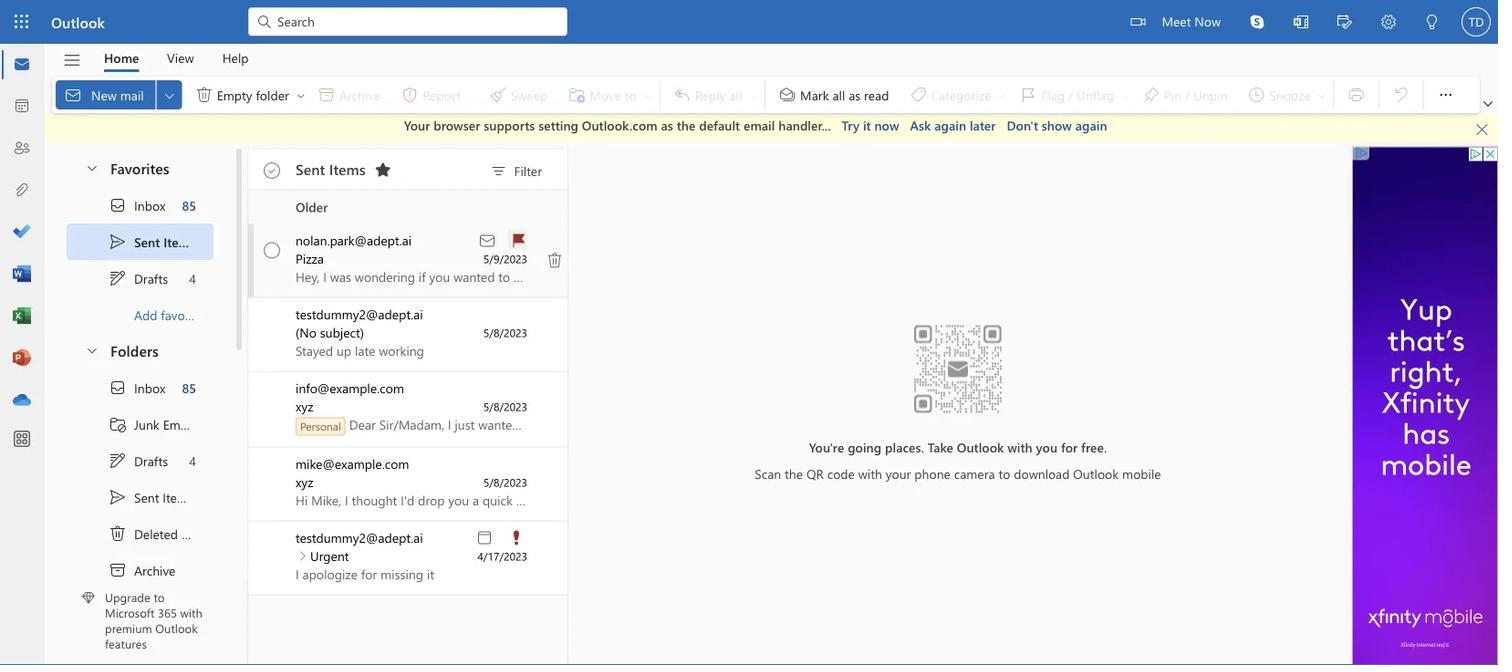 Task type: vqa. For each thing, say whether or not it's contained in the screenshot.
As
yes



Task type: locate. For each thing, give the bounding box(es) containing it.
it right missing
[[427, 566, 435, 583]]

0 vertical spatial  sent items
[[109, 232, 195, 251]]

1 horizontal spatial 
[[195, 86, 213, 104]]

the left "default"
[[677, 117, 696, 134]]

tree containing 
[[67, 369, 214, 666]]

1  button from the top
[[76, 150, 107, 184]]

1 85 from the top
[[182, 197, 196, 213]]

folder
[[256, 86, 289, 103]]

sent inside sent items 
[[296, 159, 325, 178]]

code
[[828, 465, 855, 482]]

1 vertical spatial to
[[154, 590, 165, 606]]

1 xyz from the top
[[296, 398, 314, 415]]

0 vertical spatial to
[[999, 465, 1011, 482]]

 button left folders
[[76, 333, 107, 367]]

2 vertical spatial 5/8/2023
[[484, 475, 528, 490]]

1 vertical spatial as
[[661, 117, 674, 134]]

 archive
[[109, 561, 176, 579]]

0 vertical spatial it
[[863, 117, 871, 134]]

for inside you're going places. take outlook with you for free. scan the qr code with your phone camera to download outlook mobile
[[1062, 439, 1078, 456]]

1 inbox from the top
[[134, 197, 166, 213]]

application
[[0, 0, 1499, 666]]

1 horizontal spatial 
[[478, 231, 497, 250]]

to down archive
[[154, 590, 165, 606]]

1  from the top
[[264, 162, 280, 178]]

 button
[[76, 150, 107, 184], [76, 333, 107, 367]]

4 down email
[[189, 452, 196, 469]]

drafts down  junk email
[[134, 452, 168, 469]]

 tree item
[[67, 187, 214, 223], [67, 369, 214, 406]]

0 vertical spatial select a conversation checkbox
[[252, 372, 296, 411]]

items for 1st '' 'tree item'
[[164, 233, 195, 250]]

more apps image
[[13, 431, 31, 449]]

0 vertical spatial  drafts
[[109, 269, 168, 287]]

outlook.com
[[582, 117, 658, 134]]


[[256, 13, 274, 31]]

Select a conversation checkbox
[[252, 224, 296, 263]]

1 vertical spatial testdummy2@adept.ai
[[296, 529, 423, 546]]

outlook up  button
[[51, 12, 105, 31]]

0 horizontal spatial the
[[677, 117, 696, 134]]

365
[[158, 605, 177, 621]]

your
[[886, 465, 911, 482]]

with
[[1008, 439, 1033, 456], [859, 465, 883, 482], [180, 605, 203, 621]]

with left you in the right bottom of the page
[[1008, 439, 1033, 456]]

1 vertical spatial it
[[427, 566, 435, 583]]

outlook
[[51, 12, 105, 31], [957, 439, 1005, 456], [1074, 465, 1119, 482], [155, 620, 198, 636]]

 tree item up junk
[[67, 369, 214, 406]]

 up the add favorite tree item on the left of the page
[[109, 269, 127, 287]]

email
[[163, 416, 193, 432]]

 sent items up add
[[109, 232, 195, 251]]

 right mail
[[162, 88, 177, 102]]

0 vertical spatial xyz
[[296, 398, 314, 415]]

1 drafts from the top
[[134, 270, 168, 286]]

premium features image
[[82, 592, 95, 605]]

1 vertical spatial drafts
[[134, 452, 168, 469]]

xyz up personal
[[296, 398, 314, 415]]

1 vertical spatial 85
[[182, 379, 196, 396]]

0 horizontal spatial to
[[154, 590, 165, 606]]

ask
[[911, 117, 931, 134]]

0 vertical spatial  tree item
[[67, 187, 214, 223]]

favorites tree item
[[67, 150, 214, 187]]

1  inbox from the top
[[109, 196, 166, 214]]

 button for 
[[157, 80, 182, 110]]

archive
[[134, 562, 176, 579]]

 inbox up  tree item in the left of the page
[[109, 378, 166, 397]]

0 vertical spatial 
[[64, 86, 82, 104]]

 drafts inside favorites tree
[[109, 269, 168, 287]]

 inside favorites tree
[[109, 269, 127, 287]]

all
[[833, 86, 846, 103]]

items right "deleted"
[[182, 525, 212, 542]]

1 horizontal spatial  button
[[294, 80, 308, 110]]

select a conversation checkbox for mike@example.com
[[252, 448, 296, 487]]

take
[[928, 439, 954, 456]]

2  from the top
[[109, 378, 127, 397]]


[[1131, 15, 1146, 29]]

sent up  tree item
[[134, 489, 159, 506]]

tab list
[[90, 44, 263, 72]]

add favorite tree item
[[67, 296, 214, 333]]

0 vertical spatial 
[[109, 196, 127, 214]]

1 vertical spatial 5/8/2023
[[484, 399, 528, 414]]

2  from the top
[[264, 242, 280, 259]]

inbox down favorites tree item
[[134, 197, 166, 213]]

items for 2nd '' 'tree item'
[[163, 489, 193, 506]]

apologize
[[303, 566, 358, 583]]

85 down favorites tree item
[[182, 197, 196, 213]]

 button inside favorites tree item
[[76, 150, 107, 184]]

1  sent items from the top
[[109, 232, 195, 251]]

browser
[[434, 117, 481, 134]]

0 vertical spatial 
[[109, 269, 127, 287]]


[[109, 196, 127, 214], [109, 378, 127, 397]]

testdummy2@adept.ai up 'urgent'
[[296, 529, 423, 546]]

85 inside favorites tree
[[182, 197, 196, 213]]

1  from the top
[[109, 232, 127, 251]]

1  from the top
[[109, 269, 127, 287]]

 tree item up "deleted"
[[67, 479, 214, 515]]

sent right 
[[296, 159, 325, 178]]

 drafts down  tree item in the left of the page
[[109, 451, 168, 470]]

mark
[[801, 86, 829, 103]]

 up the add favorite tree item on the left of the page
[[109, 232, 127, 251]]

favorites tree
[[67, 143, 214, 333]]

1  tree item from the top
[[67, 260, 214, 296]]

5/8/2023
[[484, 325, 528, 340], [484, 399, 528, 414], [484, 475, 528, 490]]

free.
[[1082, 439, 1108, 456]]

testdummy2@adept.ai
[[296, 306, 423, 323], [296, 529, 423, 546]]

1 vertical spatial  sent items
[[109, 488, 193, 506]]

1 vertical spatial for
[[361, 566, 377, 583]]

1 vertical spatial 
[[478, 231, 497, 250]]

drafts up add
[[134, 270, 168, 286]]

2  button from the top
[[76, 333, 107, 367]]

working
[[379, 342, 424, 359]]

2 again from the left
[[1076, 117, 1108, 134]]

 inbox
[[109, 196, 166, 214], [109, 378, 166, 397]]

 button right mail
[[157, 80, 182, 110]]

 tree item down junk
[[67, 442, 214, 479]]

info@example.com
[[296, 380, 404, 397]]

inbox
[[134, 197, 166, 213], [134, 379, 166, 396]]

calendar image
[[13, 98, 31, 116]]

as inside  mark all as read
[[849, 86, 861, 103]]

as right outlook.com
[[661, 117, 674, 134]]

4 inside favorites tree
[[189, 270, 196, 286]]

1 vertical spatial select a conversation checkbox
[[252, 448, 296, 487]]

for right you in the right bottom of the page
[[1062, 439, 1078, 456]]

0 horizontal spatial 
[[109, 524, 127, 543]]

you
[[1037, 439, 1058, 456]]

 drafts up the add favorite tree item on the left of the page
[[109, 269, 168, 287]]

2  from the top
[[109, 488, 127, 506]]

1 vertical spatial 
[[264, 242, 280, 259]]

2 inbox from the top
[[134, 379, 166, 396]]

 inside  empty folder 
[[296, 90, 307, 101]]

1 vertical spatial 
[[109, 378, 127, 397]]

again right show
[[1076, 117, 1108, 134]]

try it now button
[[842, 117, 900, 135]]

it right try
[[863, 117, 871, 134]]

 left pizza
[[264, 242, 280, 259]]

1 vertical spatial  drafts
[[109, 451, 168, 470]]

up
[[337, 342, 352, 359]]

outlook inside banner
[[51, 12, 105, 31]]

0 vertical spatial drafts
[[134, 270, 168, 286]]

 tree item
[[67, 552, 214, 588]]

outlook inside upgrade to microsoft 365 with premium outlook features
[[155, 620, 198, 636]]


[[1382, 15, 1397, 29]]

0 vertical spatial  tree item
[[67, 260, 214, 296]]

3 5/8/2023 from the top
[[484, 475, 528, 490]]

 tree item down favorites tree item
[[67, 223, 214, 260]]

microsoft
[[105, 605, 155, 621]]

folders tree item
[[67, 333, 214, 369]]

to right camera
[[999, 465, 1011, 482]]

as right all
[[849, 86, 861, 103]]

0 vertical spatial sent
[[296, 159, 325, 178]]

items inside  deleted items
[[182, 525, 212, 542]]

 inside folders tree item
[[85, 342, 100, 357]]

1 5/8/2023 from the top
[[484, 325, 528, 340]]

 left new
[[64, 86, 82, 104]]

1  tree item from the top
[[67, 187, 214, 223]]

mobile
[[1123, 465, 1162, 482]]

you're
[[809, 439, 845, 456]]

 left sent items 
[[264, 162, 280, 178]]

 tree item
[[67, 515, 214, 552]]

 sent items
[[109, 232, 195, 251], [109, 488, 193, 506]]

1  from the top
[[109, 196, 127, 214]]

2 vertical spatial with
[[180, 605, 203, 621]]

 up 
[[109, 378, 127, 397]]

 inbox down favorites tree item
[[109, 196, 166, 214]]

1 vertical spatial 
[[109, 524, 127, 543]]

outlook link
[[51, 0, 105, 44]]

2 xyz from the top
[[296, 474, 314, 491]]

items up  deleted items
[[163, 489, 193, 506]]

deleted
[[134, 525, 178, 542]]

1 vertical spatial sent
[[134, 233, 160, 250]]

items up favorite
[[164, 233, 195, 250]]

the left qr at right
[[785, 465, 803, 482]]

1 select a conversation checkbox from the top
[[252, 372, 296, 411]]

 inside favorites tree
[[109, 196, 127, 214]]

2 vertical spatial sent
[[134, 489, 159, 506]]

1  drafts from the top
[[109, 269, 168, 287]]

0 vertical spatial 
[[264, 162, 280, 178]]

inbox up  junk email
[[134, 379, 166, 396]]

junk
[[134, 416, 160, 432]]

1 4 from the top
[[189, 270, 196, 286]]

0 vertical spatial 5/8/2023
[[484, 325, 528, 340]]

 left folders
[[85, 342, 100, 357]]

2 testdummy2@adept.ai from the top
[[296, 529, 423, 546]]

your browser supports setting outlook.com as the default email handler...
[[404, 117, 831, 134]]

0 vertical spatial 4
[[189, 270, 196, 286]]

 left "empty"
[[195, 86, 213, 104]]

2  from the top
[[109, 451, 127, 470]]

 up  at bottom left
[[109, 524, 127, 543]]

xyz down mike@example.com
[[296, 474, 314, 491]]

home button
[[90, 44, 153, 72]]

items left  button
[[329, 159, 366, 178]]

1 horizontal spatial again
[[1076, 117, 1108, 134]]

for left missing
[[361, 566, 377, 583]]

to do image
[[13, 224, 31, 242]]

 tree item down favorites
[[67, 187, 214, 223]]

try
[[842, 117, 860, 134]]

 right folder
[[296, 90, 307, 101]]

 tree item
[[67, 260, 214, 296], [67, 442, 214, 479]]

0 horizontal spatial with
[[180, 605, 203, 621]]

5/8/2023 for mike@example.com
[[484, 475, 528, 490]]

0 vertical spatial  button
[[76, 150, 107, 184]]

sent items 
[[296, 159, 392, 178]]

for
[[1062, 439, 1078, 456], [361, 566, 377, 583]]

 inside the move & delete group
[[64, 86, 82, 104]]

0 horizontal spatial 
[[64, 86, 82, 104]]

1 vertical spatial  tree item
[[67, 442, 214, 479]]

2 select a conversation checkbox from the top
[[252, 448, 296, 487]]

1 vertical spatial the
[[785, 465, 803, 482]]

1 vertical spatial 
[[109, 488, 127, 506]]

0 vertical spatial 85
[[182, 197, 196, 213]]

2 4 from the top
[[189, 452, 196, 469]]

1 horizontal spatial the
[[785, 465, 803, 482]]

 drafts inside tree
[[109, 451, 168, 470]]

outlook up camera
[[957, 439, 1005, 456]]

items inside favorites tree
[[164, 233, 195, 250]]

outlook right the premium
[[155, 620, 198, 636]]

1 horizontal spatial to
[[999, 465, 1011, 482]]

 inside favorites tree item
[[85, 160, 100, 174]]

again
[[935, 117, 967, 134], [1076, 117, 1108, 134]]

 button
[[1468, 117, 1499, 142]]

again right ask in the right top of the page
[[935, 117, 967, 134]]

 down 
[[109, 451, 127, 470]]

1 vertical spatial 4
[[189, 452, 196, 469]]

0 horizontal spatial for
[[361, 566, 377, 583]]

1 vertical spatial with
[[859, 465, 883, 482]]


[[109, 232, 127, 251], [109, 488, 127, 506]]

2 horizontal spatial with
[[1008, 439, 1033, 456]]

1 vertical spatial  button
[[76, 333, 107, 367]]

to inside you're going places. take outlook with you for free. scan the qr code with your phone camera to download outlook mobile
[[999, 465, 1011, 482]]

2 85 from the top
[[182, 379, 196, 396]]

 button left favorites
[[76, 150, 107, 184]]

1 horizontal spatial as
[[849, 86, 861, 103]]

0 horizontal spatial again
[[935, 117, 967, 134]]

 for  popup button related to 
[[162, 88, 177, 102]]

1 vertical spatial 
[[109, 451, 127, 470]]

select a conversation checkbox for info@example.com
[[252, 372, 296, 411]]

 button
[[157, 80, 182, 110], [294, 80, 308, 110]]

4
[[189, 270, 196, 286], [189, 452, 196, 469]]

1  button from the left
[[157, 80, 182, 110]]

 inside select all messages checkbox
[[264, 162, 280, 178]]

0 vertical spatial 
[[195, 86, 213, 104]]

0 vertical spatial  tree item
[[67, 223, 214, 260]]

0 vertical spatial testdummy2@adept.ai
[[296, 306, 423, 323]]

0 vertical spatial inbox
[[134, 197, 166, 213]]

 inside tree item
[[109, 524, 127, 543]]


[[162, 88, 177, 102], [296, 90, 307, 101], [85, 160, 100, 174], [85, 342, 100, 357]]

with inside upgrade to microsoft 365 with premium outlook features
[[180, 605, 203, 621]]

urgent
[[310, 548, 349, 565]]

to inside upgrade to microsoft 365 with premium outlook features
[[154, 590, 165, 606]]

 button
[[1280, 0, 1324, 46]]

with down going
[[859, 465, 883, 482]]

2  drafts from the top
[[109, 451, 168, 470]]

 inside the move & delete group
[[195, 86, 213, 104]]

85 up email
[[182, 379, 196, 396]]

new
[[91, 86, 117, 103]]

0 vertical spatial  inbox
[[109, 196, 166, 214]]

xyz for info@example.com
[[296, 398, 314, 415]]

try it now
[[842, 117, 900, 134]]

 button
[[1481, 95, 1497, 113]]

td button
[[1455, 0, 1499, 44]]

sent
[[296, 159, 325, 178], [134, 233, 160, 250], [134, 489, 159, 506]]

 tree item up add
[[67, 260, 214, 296]]

 button inside folders tree item
[[76, 333, 107, 367]]

 drafts
[[109, 269, 168, 287], [109, 451, 168, 470]]

1 horizontal spatial for
[[1062, 439, 1078, 456]]

 sent items up "deleted"
[[109, 488, 193, 506]]

1 vertical spatial  tree item
[[67, 479, 214, 515]]

Select a conversation checkbox
[[252, 372, 296, 411], [252, 448, 296, 487], [252, 522, 296, 561]]

sent up add
[[134, 233, 160, 250]]

2 drafts from the top
[[134, 452, 168, 469]]


[[1438, 86, 1456, 104]]

1 vertical spatial inbox
[[134, 379, 166, 396]]

with right 365
[[180, 605, 203, 621]]

2 vertical spatial select a conversation checkbox
[[252, 522, 296, 561]]

1 vertical spatial  inbox
[[109, 378, 166, 397]]

camera
[[955, 465, 996, 482]]

 button right folder
[[294, 80, 308, 110]]

 filter
[[490, 162, 542, 180]]

4 up favorite
[[189, 270, 196, 286]]

1 horizontal spatial with
[[859, 465, 883, 482]]


[[510, 231, 529, 250]]

2  tree item from the top
[[67, 442, 214, 479]]

ask again later
[[911, 117, 996, 134]]

sent items heading
[[296, 149, 398, 189]]

 left favorites
[[85, 160, 100, 174]]

 for  empty folder 
[[195, 86, 213, 104]]

1 testdummy2@adept.ai from the top
[[296, 306, 423, 323]]

tree
[[67, 369, 214, 666]]

1  tree item from the top
[[67, 223, 214, 260]]

word image
[[13, 266, 31, 284]]

1 vertical spatial xyz
[[296, 474, 314, 491]]

 down favorites tree item
[[109, 196, 127, 214]]

0 horizontal spatial it
[[427, 566, 435, 583]]

(no subject)
[[296, 324, 364, 341]]

drafts inside tree
[[134, 452, 168, 469]]

0 vertical spatial as
[[849, 86, 861, 103]]

 inside 'button'
[[478, 231, 497, 250]]

2  button from the left
[[294, 80, 308, 110]]

5/8/2023 for info@example.com
[[484, 399, 528, 414]]

 button
[[1428, 77, 1465, 113]]

4/17/2023
[[478, 549, 528, 564]]

1 horizontal spatial it
[[863, 117, 871, 134]]

 mark all as read
[[779, 86, 890, 104]]

0 vertical spatial 
[[109, 232, 127, 251]]

 up 5/9/2023
[[478, 231, 497, 250]]

0 horizontal spatial  button
[[157, 80, 182, 110]]

 up  tree item
[[109, 488, 127, 506]]

2  inbox from the top
[[109, 378, 166, 397]]

 drafts for 2nd  tree item from the bottom of the application containing outlook
[[109, 269, 168, 287]]

sent inside favorites tree
[[134, 233, 160, 250]]

excel image
[[13, 308, 31, 326]]

1 vertical spatial  tree item
[[67, 369, 214, 406]]

supports
[[484, 117, 535, 134]]

0 vertical spatial for
[[1062, 439, 1078, 456]]

testdummy2@adept.ai up subject)
[[296, 306, 423, 323]]

0 vertical spatial the
[[677, 117, 696, 134]]

tags group
[[770, 77, 1331, 113]]

 inside popup button
[[162, 88, 177, 102]]

 tree item
[[67, 223, 214, 260], [67, 479, 214, 515]]

items
[[329, 159, 366, 178], [164, 233, 195, 250], [163, 489, 193, 506], [182, 525, 212, 542]]

inbox inside tree
[[134, 379, 166, 396]]

2 5/8/2023 from the top
[[484, 399, 528, 414]]



Task type: describe. For each thing, give the bounding box(es) containing it.
2  tree item from the top
[[67, 479, 214, 515]]

onedrive image
[[13, 392, 31, 410]]

setting
[[539, 117, 579, 134]]

 inside tree
[[109, 378, 127, 397]]

 for  button within folders tree item
[[85, 342, 100, 357]]

favorites
[[110, 157, 169, 177]]

meet
[[1162, 12, 1192, 29]]

files image
[[13, 182, 31, 200]]

mail
[[120, 86, 144, 103]]

help button
[[209, 44, 262, 72]]

0 vertical spatial with
[[1008, 439, 1033, 456]]

ask again later button
[[911, 117, 996, 135]]

outlook down free.
[[1074, 465, 1119, 482]]

 button
[[508, 230, 529, 252]]

show
[[1042, 117, 1073, 134]]


[[476, 529, 494, 547]]

 junk email
[[109, 415, 193, 433]]

it inside message list no conversations selected 'list box'
[[427, 566, 435, 583]]

message list section
[[248, 145, 568, 665]]


[[1484, 100, 1493, 109]]

view
[[167, 49, 194, 66]]

 button for folders
[[76, 333, 107, 367]]

home
[[104, 49, 139, 66]]


[[1338, 15, 1353, 29]]

 empty folder 
[[195, 86, 307, 104]]

late
[[355, 342, 376, 359]]


[[1294, 15, 1309, 29]]

 button
[[1324, 0, 1368, 46]]

 button
[[368, 155, 398, 184]]

going
[[848, 439, 882, 456]]

 tree item
[[67, 406, 214, 442]]

 for  button inside favorites tree item
[[85, 160, 100, 174]]

pizza
[[296, 250, 324, 267]]

 button
[[1236, 0, 1280, 44]]

add
[[134, 306, 157, 323]]

 for  deleted items
[[109, 524, 127, 543]]

 button for 
[[294, 80, 308, 110]]

filter
[[514, 162, 542, 179]]


[[265, 162, 280, 177]]

tab list containing home
[[90, 44, 263, 72]]

phone
[[915, 465, 951, 482]]

older
[[296, 198, 328, 215]]

upgrade
[[105, 590, 150, 606]]

(no
[[296, 324, 317, 341]]

move & delete group
[[56, 77, 656, 113]]

folders
[[110, 340, 159, 359]]

 button
[[295, 549, 310, 564]]

people image
[[13, 140, 31, 158]]

xyz for mike@example.com
[[296, 474, 314, 491]]

handler...
[[779, 117, 831, 134]]

 inside tree
[[109, 451, 127, 470]]

mike@example.com
[[296, 456, 409, 472]]


[[295, 549, 310, 564]]

 button for favorites
[[76, 150, 107, 184]]

items for  tree item
[[182, 525, 212, 542]]

powerpoint image
[[13, 350, 31, 368]]

 button
[[1368, 0, 1411, 46]]

outlook banner
[[0, 0, 1499, 46]]

for inside message list no conversations selected 'list box'
[[361, 566, 377, 583]]

now
[[875, 117, 900, 134]]

 for  new mail
[[64, 86, 82, 104]]

td
[[1469, 15, 1485, 29]]

2  sent items from the top
[[109, 488, 193, 506]]

your
[[404, 117, 430, 134]]

5/9/2023
[[484, 252, 528, 266]]

stayed
[[296, 342, 333, 359]]

you're going places. take outlook with you for free. scan the qr code with your phone camera to download outlook mobile
[[755, 439, 1162, 482]]

 button
[[1411, 0, 1455, 46]]

3 select a conversation checkbox from the top
[[252, 522, 296, 561]]

items inside sent items 
[[329, 159, 366, 178]]

older heading
[[248, 190, 568, 224]]

 for 
[[478, 231, 497, 250]]

testdummy2@adept.ai for 
[[296, 529, 423, 546]]

premium
[[105, 620, 152, 636]]


[[374, 160, 392, 178]]


[[1476, 122, 1490, 137]]

5/8/2023 for testdummy2@adept.ai
[[484, 325, 528, 340]]

message list no conversations selected list box
[[248, 190, 568, 665]]

testdummy2@adept.ai for (no subject)
[[296, 306, 423, 323]]


[[490, 162, 508, 180]]

 inside option
[[264, 242, 280, 259]]


[[109, 561, 127, 579]]

drafts inside favorites tree
[[134, 270, 168, 286]]

left-rail-appbar navigation
[[4, 44, 40, 422]]

 button
[[54, 45, 90, 76]]

the inside you're going places. take outlook with you for free. scan the qr code with your phone camera to download outlook mobile
[[785, 465, 803, 482]]

help
[[222, 49, 249, 66]]


[[508, 529, 526, 547]]

features
[[105, 636, 147, 652]]

 inside favorites tree
[[109, 232, 127, 251]]

application containing outlook
[[0, 0, 1499, 666]]

subject)
[[320, 324, 364, 341]]


[[1251, 15, 1265, 29]]

it inside try it now button
[[863, 117, 871, 134]]

1 again from the left
[[935, 117, 967, 134]]

now
[[1195, 12, 1221, 29]]

download
[[1014, 465, 1070, 482]]

 search field
[[248, 0, 568, 41]]

inbox inside favorites tree
[[134, 197, 166, 213]]

 sent items inside favorites tree
[[109, 232, 195, 251]]

don't
[[1007, 117, 1039, 134]]

meet now
[[1162, 12, 1221, 29]]

email
[[744, 117, 775, 134]]

2  tree item from the top
[[67, 369, 214, 406]]

 inbox inside favorites tree
[[109, 196, 166, 214]]

Search field
[[276, 12, 557, 30]]

view button
[[153, 44, 208, 72]]

don't show again button
[[1007, 117, 1108, 135]]

Select all messages checkbox
[[259, 157, 285, 183]]

favorite
[[161, 306, 203, 323]]

0 horizontal spatial as
[[661, 117, 674, 134]]

scan
[[755, 465, 782, 482]]

don't show again
[[1007, 117, 1108, 134]]

 deleted items
[[109, 524, 212, 543]]

nolan.park@adept.ai
[[296, 232, 412, 249]]

places.
[[886, 439, 925, 456]]

read
[[865, 86, 890, 103]]

 new mail
[[64, 86, 144, 104]]

empty
[[217, 86, 253, 103]]

 drafts for first  tree item from the bottom
[[109, 451, 168, 470]]

add favorite
[[134, 306, 203, 323]]

mail image
[[13, 56, 31, 74]]



